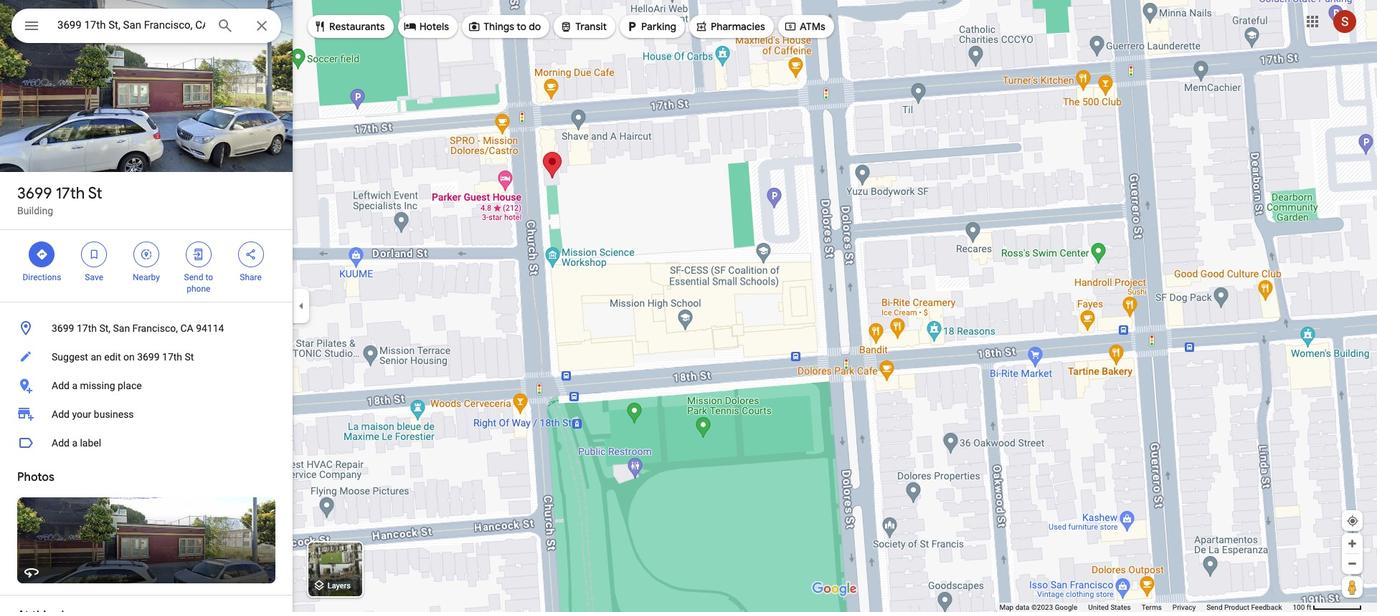 Task type: describe. For each thing, give the bounding box(es) containing it.
st inside 3699 17th st building
[[88, 184, 102, 204]]

 pharmacies
[[695, 19, 765, 34]]

to inside send to phone
[[205, 273, 213, 283]]

google account: sheryl atherton  
(sheryl.atherton@adept.ai) image
[[1333, 10, 1356, 33]]

 hotels
[[404, 19, 449, 34]]

100
[[1293, 604, 1305, 612]]

privacy button
[[1173, 603, 1196, 613]]

francisco,
[[132, 323, 178, 334]]


[[468, 19, 481, 34]]

an
[[91, 351, 102, 363]]

privacy
[[1173, 604, 1196, 612]]

restaurants
[[329, 20, 385, 33]]

edit
[[104, 351, 121, 363]]


[[23, 16, 40, 36]]

united
[[1088, 604, 1109, 612]]

collapse side panel image
[[293, 298, 309, 314]]

3699 17th St, San Francisco, CA 94114 field
[[11, 9, 281, 43]]

states
[[1111, 604, 1131, 612]]

3699 for st,
[[52, 323, 74, 334]]

100 ft button
[[1293, 604, 1362, 612]]

hotels
[[419, 20, 449, 33]]

nearby
[[133, 273, 160, 283]]

feedback
[[1251, 604, 1282, 612]]

st inside button
[[185, 351, 194, 363]]


[[560, 19, 573, 34]]


[[88, 247, 101, 263]]

ca
[[180, 323, 193, 334]]

place
[[118, 380, 142, 392]]

 transit
[[560, 19, 607, 34]]

your
[[72, 409, 91, 420]]

building
[[17, 205, 53, 217]]

map
[[999, 604, 1014, 612]]

100 ft
[[1293, 604, 1312, 612]]

3699 17th st, san francisco, ca 94114 button
[[0, 314, 293, 343]]

atms
[[800, 20, 826, 33]]

none field inside 3699 17th st, san francisco, ca 94114 field
[[57, 16, 205, 34]]

show street view coverage image
[[1342, 577, 1363, 598]]

add your business
[[52, 409, 134, 420]]


[[626, 19, 638, 34]]

label
[[80, 438, 101, 449]]

add a missing place
[[52, 380, 142, 392]]

add a missing place button
[[0, 372, 293, 400]]

3699 17th st main content
[[0, 0, 293, 613]]

send product feedback
[[1207, 604, 1282, 612]]

pharmacies
[[711, 20, 765, 33]]

suggest an edit on 3699 17th st button
[[0, 343, 293, 372]]

google
[[1055, 604, 1078, 612]]


[[244, 247, 257, 263]]

3699 for st
[[17, 184, 52, 204]]

zoom out image
[[1347, 559, 1358, 570]]



Task type: locate. For each thing, give the bounding box(es) containing it.
send inside send to phone
[[184, 273, 203, 283]]

1 vertical spatial add
[[52, 409, 70, 420]]

send product feedback button
[[1207, 603, 1282, 613]]

united states button
[[1088, 603, 1131, 613]]

3699 17th st, san francisco, ca 94114
[[52, 323, 224, 334]]

3 add from the top
[[52, 438, 70, 449]]

3699 inside 3699 17th st building
[[17, 184, 52, 204]]

add for add a missing place
[[52, 380, 70, 392]]

1 vertical spatial to
[[205, 273, 213, 283]]

0 vertical spatial to
[[517, 20, 526, 33]]

2 a from the top
[[72, 438, 77, 449]]

 atms
[[784, 19, 826, 34]]

0 vertical spatial st
[[88, 184, 102, 204]]

add left your in the left bottom of the page
[[52, 409, 70, 420]]

footer
[[999, 603, 1293, 613]]

to left do
[[517, 20, 526, 33]]


[[695, 19, 708, 34]]

0 vertical spatial send
[[184, 273, 203, 283]]

add a label button
[[0, 429, 293, 458]]

transit
[[575, 20, 607, 33]]

suggest an edit on 3699 17th st
[[52, 351, 194, 363]]

send to phone
[[184, 273, 213, 294]]

send inside button
[[1207, 604, 1223, 612]]

1 vertical spatial st
[[185, 351, 194, 363]]


[[784, 19, 797, 34]]

send left product
[[1207, 604, 1223, 612]]

3699
[[17, 184, 52, 204], [52, 323, 74, 334], [137, 351, 160, 363]]

directions
[[23, 273, 61, 283]]

send
[[184, 273, 203, 283], [1207, 604, 1223, 612]]

add for add your business
[[52, 409, 70, 420]]

1 add from the top
[[52, 380, 70, 392]]

st down ca at the bottom left of page
[[185, 351, 194, 363]]

3699 up building
[[17, 184, 52, 204]]

 parking
[[626, 19, 676, 34]]

17th for st
[[56, 184, 85, 204]]

a
[[72, 380, 77, 392], [72, 438, 77, 449]]

17th for st,
[[77, 323, 97, 334]]

st,
[[99, 323, 110, 334]]

layers
[[328, 582, 351, 591]]

2 vertical spatial 3699
[[137, 351, 160, 363]]

a for label
[[72, 438, 77, 449]]

©2023
[[1031, 604, 1053, 612]]

to inside  things to do
[[517, 20, 526, 33]]

things
[[484, 20, 514, 33]]

to up 'phone'
[[205, 273, 213, 283]]

1 vertical spatial a
[[72, 438, 77, 449]]

to
[[517, 20, 526, 33], [205, 273, 213, 283]]

send for send product feedback
[[1207, 604, 1223, 612]]

1 vertical spatial 17th
[[77, 323, 97, 334]]

0 vertical spatial 17th
[[56, 184, 85, 204]]

94114
[[196, 323, 224, 334]]

1 vertical spatial send
[[1207, 604, 1223, 612]]

parking
[[641, 20, 676, 33]]

add down the suggest
[[52, 380, 70, 392]]

save
[[85, 273, 103, 283]]

send for send to phone
[[184, 273, 203, 283]]

2 add from the top
[[52, 409, 70, 420]]

add for add a label
[[52, 438, 70, 449]]

3699 inside button
[[137, 351, 160, 363]]

 button
[[11, 9, 52, 46]]

 search field
[[11, 9, 281, 46]]

add inside add a label button
[[52, 438, 70, 449]]

st
[[88, 184, 102, 204], [185, 351, 194, 363]]

3699 17th st building
[[17, 184, 102, 217]]

united states
[[1088, 604, 1131, 612]]

terms
[[1142, 604, 1162, 612]]

1 horizontal spatial send
[[1207, 604, 1223, 612]]

google maps element
[[0, 0, 1377, 613]]

1 vertical spatial 3699
[[52, 323, 74, 334]]

add
[[52, 380, 70, 392], [52, 409, 70, 420], [52, 438, 70, 449]]

add inside add a missing place button
[[52, 380, 70, 392]]

st up 
[[88, 184, 102, 204]]

footer containing map data ©2023 google
[[999, 603, 1293, 613]]


[[140, 247, 153, 263]]

0 vertical spatial add
[[52, 380, 70, 392]]

a for missing
[[72, 380, 77, 392]]

 restaurants
[[313, 19, 385, 34]]

do
[[529, 20, 541, 33]]


[[192, 247, 205, 263]]

send up 'phone'
[[184, 273, 203, 283]]

add left label
[[52, 438, 70, 449]]

1 a from the top
[[72, 380, 77, 392]]

a left label
[[72, 438, 77, 449]]

zoom in image
[[1347, 539, 1358, 549]]

data
[[1015, 604, 1030, 612]]

3699 up the suggest
[[52, 323, 74, 334]]

3699 right on
[[137, 351, 160, 363]]


[[313, 19, 326, 34]]

a left missing
[[72, 380, 77, 392]]

None field
[[57, 16, 205, 34]]

terms button
[[1142, 603, 1162, 613]]

product
[[1224, 604, 1250, 612]]

1 horizontal spatial to
[[517, 20, 526, 33]]

0 vertical spatial 3699
[[17, 184, 52, 204]]

ft
[[1307, 604, 1312, 612]]

17th inside button
[[162, 351, 182, 363]]

on
[[123, 351, 135, 363]]

17th
[[56, 184, 85, 204], [77, 323, 97, 334], [162, 351, 182, 363]]

0 horizontal spatial to
[[205, 273, 213, 283]]

 things to do
[[468, 19, 541, 34]]

show your location image
[[1346, 515, 1359, 528]]

suggest
[[52, 351, 88, 363]]

business
[[94, 409, 134, 420]]

2 vertical spatial 17th
[[162, 351, 182, 363]]

0 vertical spatial a
[[72, 380, 77, 392]]

3699 inside button
[[52, 323, 74, 334]]


[[35, 247, 48, 263]]

add inside add your business link
[[52, 409, 70, 420]]

17th inside 3699 17th st building
[[56, 184, 85, 204]]

map data ©2023 google
[[999, 604, 1078, 612]]

photos
[[17, 471, 54, 485]]

1 horizontal spatial st
[[185, 351, 194, 363]]

0 horizontal spatial send
[[184, 273, 203, 283]]

2 vertical spatial add
[[52, 438, 70, 449]]

share
[[240, 273, 262, 283]]

footer inside google maps element
[[999, 603, 1293, 613]]

add a label
[[52, 438, 101, 449]]


[[404, 19, 417, 34]]

actions for 3699 17th st region
[[0, 230, 293, 302]]

san
[[113, 323, 130, 334]]

0 horizontal spatial st
[[88, 184, 102, 204]]

phone
[[187, 284, 210, 294]]

missing
[[80, 380, 115, 392]]

17th inside button
[[77, 323, 97, 334]]

add your business link
[[0, 400, 293, 429]]



Task type: vqa. For each thing, say whether or not it's contained in the screenshot.


